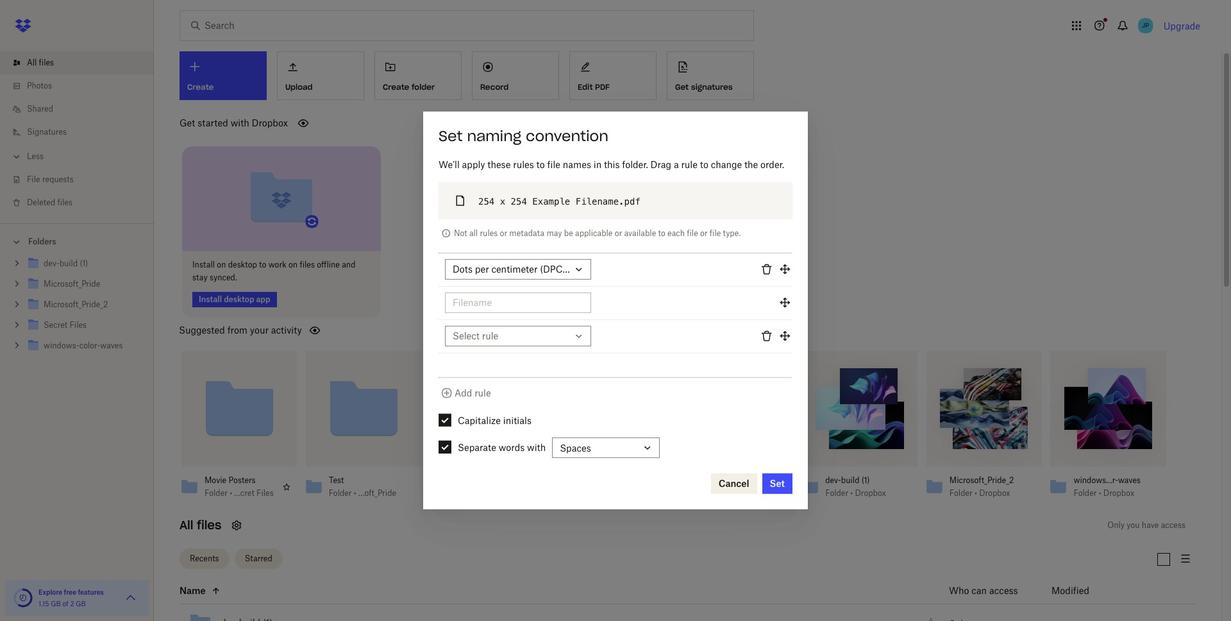 Task type: describe. For each thing, give the bounding box(es) containing it.
create folder
[[383, 82, 435, 92]]

1 horizontal spatial rules
[[513, 159, 534, 170]]

dots
[[453, 264, 473, 275]]

filename.pdf
[[576, 196, 641, 206]]

all
[[470, 228, 478, 238]]

access inside table
[[990, 585, 1019, 596]]

and
[[342, 260, 356, 269]]

select
[[453, 330, 480, 341]]

1 254 from the left
[[479, 196, 495, 206]]

file requests link
[[10, 168, 154, 191]]

get signatures
[[676, 82, 733, 92]]

suggested from your activity
[[179, 324, 302, 335]]

files inside install on desktop to work on files offline and stay synced.
[[300, 260, 315, 269]]

• inside dev-build (1) folder • dropbox
[[851, 488, 853, 498]]

in
[[594, 159, 602, 170]]

folder inside windows…r-waves folder • dropbox
[[1074, 488, 1097, 498]]

windows…r-waves button
[[1074, 475, 1144, 485]]

photos
[[27, 81, 52, 90]]

file requests
[[27, 174, 74, 184]]

to left each
[[659, 228, 666, 238]]

dev-build (1) folder • dropbox
[[826, 475, 886, 498]]

with for words
[[527, 442, 546, 453]]

to left the 'change'
[[700, 159, 709, 170]]

microsoft_pride
[[702, 475, 758, 485]]

name button
[[180, 583, 918, 599]]

folder inside microsoft_pride folder • dropbox
[[702, 488, 725, 498]]

2 gb from the left
[[76, 600, 86, 608]]

rule for select rule
[[482, 330, 499, 341]]

record
[[481, 82, 509, 92]]

signatures link
[[10, 121, 154, 144]]

the
[[745, 159, 758, 170]]

folder.
[[622, 159, 648, 170]]

only you have access
[[1108, 520, 1186, 530]]

install
[[192, 260, 215, 269]]

all files inside list item
[[27, 58, 54, 67]]

with for started
[[231, 117, 249, 128]]

1 or from the left
[[500, 228, 508, 238]]

1 horizontal spatial file
[[687, 228, 698, 238]]

separate words with
[[458, 442, 546, 453]]

each
[[668, 228, 685, 238]]

initials
[[503, 415, 532, 426]]

folder
[[412, 82, 435, 92]]

have
[[1142, 520, 1159, 530]]

set for set
[[770, 478, 785, 489]]

signatures
[[691, 82, 733, 92]]

type.
[[723, 228, 741, 238]]

dev-build (1) button
[[826, 475, 895, 485]]

spaces
[[560, 442, 591, 453]]

folder • dropbox button for windows…r-
[[1074, 488, 1144, 498]]

files up recents
[[197, 517, 222, 532]]

files inside list item
[[39, 58, 54, 67]]

…oft_pride
[[359, 488, 397, 498]]

folder • dropbox button for microsoft_pride
[[702, 488, 771, 498]]

3 or from the left
[[701, 228, 708, 238]]

quota usage element
[[13, 588, 33, 608]]

254 x 254 example filename.pdf
[[479, 196, 641, 206]]

microsoft_pride_2 folder • dropbox
[[950, 475, 1014, 498]]

recents button
[[180, 549, 229, 569]]

upgrade link
[[1164, 20, 1201, 31]]

1 horizontal spatial all files
[[180, 517, 222, 532]]

not
[[454, 228, 467, 238]]

files
[[257, 488, 274, 498]]

1 vertical spatial all
[[180, 517, 193, 532]]

folder inside movie posters folder • …cret files
[[205, 488, 228, 498]]

centimeter
[[492, 264, 538, 275]]

dropbox for microsoft_pride folder • dropbox
[[731, 488, 762, 498]]

this
[[604, 159, 620, 170]]

stay
[[192, 272, 208, 282]]

table containing name
[[162, 578, 1196, 621]]

1 vertical spatial rules
[[480, 228, 498, 238]]

cancel
[[719, 478, 750, 489]]

microsoft_pride button
[[702, 475, 771, 485]]

not all rules or metadata may be applicable or available to each file or file type.
[[454, 228, 741, 238]]

dots per centimeter (dpcm)
[[453, 264, 574, 275]]

can
[[972, 585, 987, 596]]

movie posters folder • …cret files
[[205, 475, 274, 498]]

windows…r-
[[1074, 475, 1119, 485]]

who can access
[[949, 585, 1019, 596]]

all files list item
[[0, 51, 154, 74]]

dropbox image
[[10, 13, 36, 38]]

• inside movie posters folder • …cret files
[[230, 488, 232, 498]]

features
[[78, 588, 104, 596]]

all inside all files link
[[27, 58, 37, 67]]

order.
[[761, 159, 785, 170]]

synced.
[[210, 272, 237, 282]]

deleted files
[[27, 198, 73, 207]]

dropbox inside dev-build (1) folder • dropbox
[[856, 488, 886, 498]]

get for get started with dropbox
[[180, 117, 195, 128]]

separate
[[458, 442, 497, 453]]

your
[[250, 324, 269, 335]]

requests
[[42, 174, 74, 184]]

we'll
[[439, 159, 460, 170]]

2 254 from the left
[[511, 196, 527, 206]]

from
[[228, 324, 248, 335]]

Select rule button
[[445, 326, 591, 346]]

names
[[563, 159, 591, 170]]

set naming convention
[[439, 127, 609, 145]]

drag
[[651, 159, 672, 170]]

we'll apply these rules to file names in this folder. drag a rule to change the order.
[[439, 159, 785, 170]]

capitalize
[[458, 415, 501, 426]]

who
[[949, 585, 970, 596]]

name dev-build (1), modified 12/5/2023 2:18 pm, element
[[180, 604, 1196, 621]]

modified
[[1052, 585, 1090, 596]]

upgrade
[[1164, 20, 1201, 31]]

deleted
[[27, 198, 55, 207]]



Task type: locate. For each thing, give the bounding box(es) containing it.
0 horizontal spatial on
[[217, 260, 226, 269]]

0 horizontal spatial access
[[990, 585, 1019, 596]]

Spaces button
[[552, 438, 660, 458]]

2 vertical spatial rule
[[475, 388, 491, 398]]

3 folder from the left
[[702, 488, 725, 498]]

waves
[[1119, 475, 1141, 485]]

add rule
[[455, 388, 491, 398]]

cancel button
[[711, 474, 757, 494]]

rules right these at the top of the page
[[513, 159, 534, 170]]

select rule button
[[439, 321, 793, 354]]

example
[[533, 196, 571, 206]]

(1)
[[862, 475, 870, 485]]

on up 'synced.'
[[217, 260, 226, 269]]

set for set naming convention
[[439, 127, 463, 145]]

2 on from the left
[[289, 260, 298, 269]]

• inside test folder • …oft_pride
[[354, 488, 357, 498]]

posters
[[229, 475, 256, 485]]

rule for add rule
[[475, 388, 491, 398]]

0 horizontal spatial gb
[[51, 600, 61, 608]]

1 horizontal spatial or
[[615, 228, 622, 238]]

all up photos
[[27, 58, 37, 67]]

0 vertical spatial rule
[[682, 159, 698, 170]]

of
[[62, 600, 68, 608]]

folder • dropbox button down microsoft_pride_2 "button"
[[950, 488, 1019, 498]]

1 gb from the left
[[51, 600, 61, 608]]

folder • dropbox button down microsoft_pride button
[[702, 488, 771, 498]]

offline
[[317, 260, 340, 269]]

on
[[217, 260, 226, 269], [289, 260, 298, 269]]

microsoft_pride_2 button
[[950, 475, 1019, 485]]

folder down microsoft_pride
[[702, 488, 725, 498]]

1 horizontal spatial get
[[676, 82, 689, 92]]

capitalize initials
[[458, 415, 532, 426]]

edit pdf button
[[570, 51, 657, 100]]

1 vertical spatial rule
[[482, 330, 499, 341]]

work
[[269, 260, 287, 269]]

• inside the microsoft_pride_2 folder • dropbox
[[975, 488, 978, 498]]

rules right all
[[480, 228, 498, 238]]

rule inside button
[[482, 330, 499, 341]]

get left started in the top of the page
[[180, 117, 195, 128]]

folder inside dev-build (1) folder • dropbox
[[826, 488, 849, 498]]

2 or from the left
[[615, 228, 622, 238]]

gb right the 2 at the bottom left of page
[[76, 600, 86, 608]]

3 • from the left
[[727, 488, 729, 498]]

files left offline
[[300, 260, 315, 269]]

recents
[[190, 554, 219, 563]]

file left the names
[[548, 159, 561, 170]]

1 horizontal spatial access
[[1162, 520, 1186, 530]]

on right work
[[289, 260, 298, 269]]

4 folder • dropbox button from the left
[[1074, 488, 1144, 498]]

0 horizontal spatial 254
[[479, 196, 495, 206]]

5 • from the left
[[975, 488, 978, 498]]

1 vertical spatial get
[[180, 117, 195, 128]]

2 folder • dropbox button from the left
[[826, 488, 895, 498]]

all files
[[27, 58, 54, 67], [180, 517, 222, 532]]

may
[[547, 228, 562, 238]]

shared
[[27, 104, 53, 114]]

2
[[70, 600, 74, 608]]

• down windows…r-
[[1099, 488, 1102, 498]]

1 horizontal spatial 254
[[511, 196, 527, 206]]

folder down movie
[[205, 488, 228, 498]]

starred
[[245, 554, 273, 563]]

set
[[439, 127, 463, 145], [770, 478, 785, 489]]

set right cancel
[[770, 478, 785, 489]]

1 horizontal spatial with
[[527, 442, 546, 453]]

1 horizontal spatial set
[[770, 478, 785, 489]]

set inside button
[[770, 478, 785, 489]]

add rule button
[[439, 386, 491, 401]]

gb
[[51, 600, 61, 608], [76, 600, 86, 608]]

or left metadata
[[500, 228, 508, 238]]

or right each
[[701, 228, 708, 238]]

deleted files link
[[10, 191, 154, 214]]

folder • …cret files button
[[205, 488, 274, 498]]

get inside button
[[676, 82, 689, 92]]

file right each
[[687, 228, 698, 238]]

1 horizontal spatial on
[[289, 260, 298, 269]]

files up photos
[[39, 58, 54, 67]]

these
[[488, 159, 511, 170]]

•
[[230, 488, 232, 498], [354, 488, 357, 498], [727, 488, 729, 498], [851, 488, 853, 498], [975, 488, 978, 498], [1099, 488, 1102, 498]]

install on desktop to work on files offline and stay synced.
[[192, 260, 356, 282]]

0 vertical spatial access
[[1162, 520, 1186, 530]]

0 horizontal spatial all files
[[27, 58, 54, 67]]

…cret
[[234, 488, 255, 498]]

dots per centimeter (dpcm) button
[[439, 254, 793, 287]]

1 folder • dropbox button from the left
[[702, 488, 771, 498]]

list
[[0, 44, 154, 223]]

254
[[479, 196, 495, 206], [511, 196, 527, 206]]

4 • from the left
[[851, 488, 853, 498]]

5 folder from the left
[[950, 488, 973, 498]]

with inside set naming convention dialog
[[527, 442, 546, 453]]

folder • dropbox button
[[702, 488, 771, 498], [826, 488, 895, 498], [950, 488, 1019, 498], [1074, 488, 1144, 498]]

2 folder from the left
[[329, 488, 352, 498]]

0 horizontal spatial file
[[548, 159, 561, 170]]

1 vertical spatial set
[[770, 478, 785, 489]]

0 horizontal spatial with
[[231, 117, 249, 128]]

get left signatures
[[676, 82, 689, 92]]

0 horizontal spatial all
[[27, 58, 37, 67]]

1 on from the left
[[217, 260, 226, 269]]

folder • dropbox button down windows…r-waves button
[[1074, 488, 1144, 498]]

dropbox inside microsoft_pride folder • dropbox
[[731, 488, 762, 498]]

a
[[674, 159, 679, 170]]

naming
[[467, 127, 522, 145]]

to
[[537, 159, 545, 170], [700, 159, 709, 170], [659, 228, 666, 238], [259, 260, 266, 269]]

windows…r-waves folder • dropbox
[[1074, 475, 1141, 498]]

• down build
[[851, 488, 853, 498]]

• down test button
[[354, 488, 357, 498]]

you
[[1127, 520, 1140, 530]]

set up we'll
[[439, 127, 463, 145]]

microsoft_pride_2
[[950, 475, 1014, 485]]

less image
[[10, 150, 23, 163]]

• down microsoft_pride
[[727, 488, 729, 498]]

folder down windows…r-
[[1074, 488, 1097, 498]]

with right started in the top of the page
[[231, 117, 249, 128]]

0 vertical spatial all files
[[27, 58, 54, 67]]

folder inside test folder • …oft_pride
[[329, 488, 352, 498]]

dropbox down microsoft_pride button
[[731, 488, 762, 498]]

dropbox inside the microsoft_pride_2 folder • dropbox
[[980, 488, 1011, 498]]

dropbox down (1)
[[856, 488, 886, 498]]

• left …cret
[[230, 488, 232, 498]]

rule right a
[[682, 159, 698, 170]]

0 vertical spatial with
[[231, 117, 249, 128]]

all
[[27, 58, 37, 67], [180, 517, 193, 532]]

or left available
[[615, 228, 622, 238]]

set naming convention dialog
[[423, 112, 808, 509]]

name
[[180, 585, 206, 596]]

dropbox for get started with dropbox
[[252, 117, 288, 128]]

free
[[64, 588, 76, 596]]

pdf
[[595, 82, 610, 92]]

rule right select
[[482, 330, 499, 341]]

gb left of
[[51, 600, 61, 608]]

to down set naming convention
[[537, 159, 545, 170]]

select rule
[[453, 330, 499, 341]]

6 folder from the left
[[1074, 488, 1097, 498]]

folder down dev-
[[826, 488, 849, 498]]

(dpcm)
[[540, 264, 574, 275]]

1 vertical spatial access
[[990, 585, 1019, 596]]

2 horizontal spatial or
[[701, 228, 708, 238]]

3 folder • dropbox button from the left
[[950, 488, 1019, 498]]

less
[[27, 151, 44, 161]]

signatures
[[27, 127, 67, 137]]

0 horizontal spatial get
[[180, 117, 195, 128]]

to inside install on desktop to work on files offline and stay synced.
[[259, 260, 266, 269]]

0 vertical spatial all
[[27, 58, 37, 67]]

be
[[564, 228, 573, 238]]

dropbox down microsoft_pride_2 "button"
[[980, 488, 1011, 498]]

1 • from the left
[[230, 488, 232, 498]]

edit
[[578, 82, 593, 92]]

0 horizontal spatial or
[[500, 228, 508, 238]]

folder down test
[[329, 488, 352, 498]]

shared link
[[10, 98, 154, 121]]

254 left x
[[479, 196, 495, 206]]

0 vertical spatial rules
[[513, 159, 534, 170]]

get for get signatures
[[676, 82, 689, 92]]

access right can
[[990, 585, 1019, 596]]

0 horizontal spatial set
[[439, 127, 463, 145]]

test button
[[329, 475, 398, 485]]

folder • dropbox button for microsoft_pride_2
[[950, 488, 1019, 498]]

get started with dropbox
[[180, 117, 288, 128]]

0 vertical spatial get
[[676, 82, 689, 92]]

create folder button
[[375, 51, 462, 100]]

folder • dropbox button for dev-
[[826, 488, 895, 498]]

• inside microsoft_pride folder • dropbox
[[727, 488, 729, 498]]

• inside windows…r-waves folder • dropbox
[[1099, 488, 1102, 498]]

test
[[329, 475, 344, 485]]

or
[[500, 228, 508, 238], [615, 228, 622, 238], [701, 228, 708, 238]]

table
[[162, 578, 1196, 621]]

files right "deleted"
[[57, 198, 73, 207]]

dropbox down windows…r-waves button
[[1104, 488, 1135, 498]]

folder down the microsoft_pride_2
[[950, 488, 973, 498]]

folders
[[28, 237, 56, 246]]

get signatures button
[[667, 51, 754, 100]]

add to starred image
[[924, 615, 939, 621]]

all files up photos
[[27, 58, 54, 67]]

file
[[27, 174, 40, 184]]

only
[[1108, 520, 1125, 530]]

group
[[0, 251, 154, 366]]

access
[[1162, 520, 1186, 530], [990, 585, 1019, 596]]

rule right add
[[475, 388, 491, 398]]

to left work
[[259, 260, 266, 269]]

0 vertical spatial set
[[439, 127, 463, 145]]

rule inside 'button'
[[475, 388, 491, 398]]

0 horizontal spatial rules
[[480, 228, 498, 238]]

Dots per centimeter (DPCM) button
[[445, 259, 591, 280]]

explore free features 1.15 gb of 2 gb
[[38, 588, 104, 608]]

1 folder from the left
[[205, 488, 228, 498]]

dropbox for microsoft_pride_2 folder • dropbox
[[980, 488, 1011, 498]]

all up recents
[[180, 517, 193, 532]]

x
[[500, 196, 506, 206]]

convention
[[526, 127, 609, 145]]

build
[[842, 475, 860, 485]]

add
[[455, 388, 472, 398]]

4 folder from the left
[[826, 488, 849, 498]]

• down the microsoft_pride_2
[[975, 488, 978, 498]]

6 • from the left
[[1099, 488, 1102, 498]]

1.15
[[38, 600, 49, 608]]

file left type.
[[710, 228, 721, 238]]

1 vertical spatial all files
[[180, 517, 222, 532]]

microsoft_pride folder • dropbox
[[702, 475, 762, 498]]

dropbox right started in the top of the page
[[252, 117, 288, 128]]

photos link
[[10, 74, 154, 98]]

254 right x
[[511, 196, 527, 206]]

2 horizontal spatial file
[[710, 228, 721, 238]]

1 vertical spatial with
[[527, 442, 546, 453]]

folder • dropbox button down dev-build (1) 'button'
[[826, 488, 895, 498]]

desktop
[[228, 260, 257, 269]]

dev-
[[826, 475, 842, 485]]

with right words
[[527, 442, 546, 453]]

1 horizontal spatial all
[[180, 517, 193, 532]]

rule
[[682, 159, 698, 170], [482, 330, 499, 341], [475, 388, 491, 398]]

list containing all files
[[0, 44, 154, 223]]

1 horizontal spatial gb
[[76, 600, 86, 608]]

dropbox inside windows…r-waves folder • dropbox
[[1104, 488, 1135, 498]]

folder inside the microsoft_pride_2 folder • dropbox
[[950, 488, 973, 498]]

Filename text field
[[453, 296, 584, 310]]

dropbox
[[252, 117, 288, 128], [731, 488, 762, 498], [856, 488, 886, 498], [980, 488, 1011, 498], [1104, 488, 1135, 498]]

all files up recents
[[180, 517, 222, 532]]

suggested
[[179, 324, 225, 335]]

access right "have"
[[1162, 520, 1186, 530]]

2 • from the left
[[354, 488, 357, 498]]



Task type: vqa. For each thing, say whether or not it's contained in the screenshot.
DROPBOX
yes



